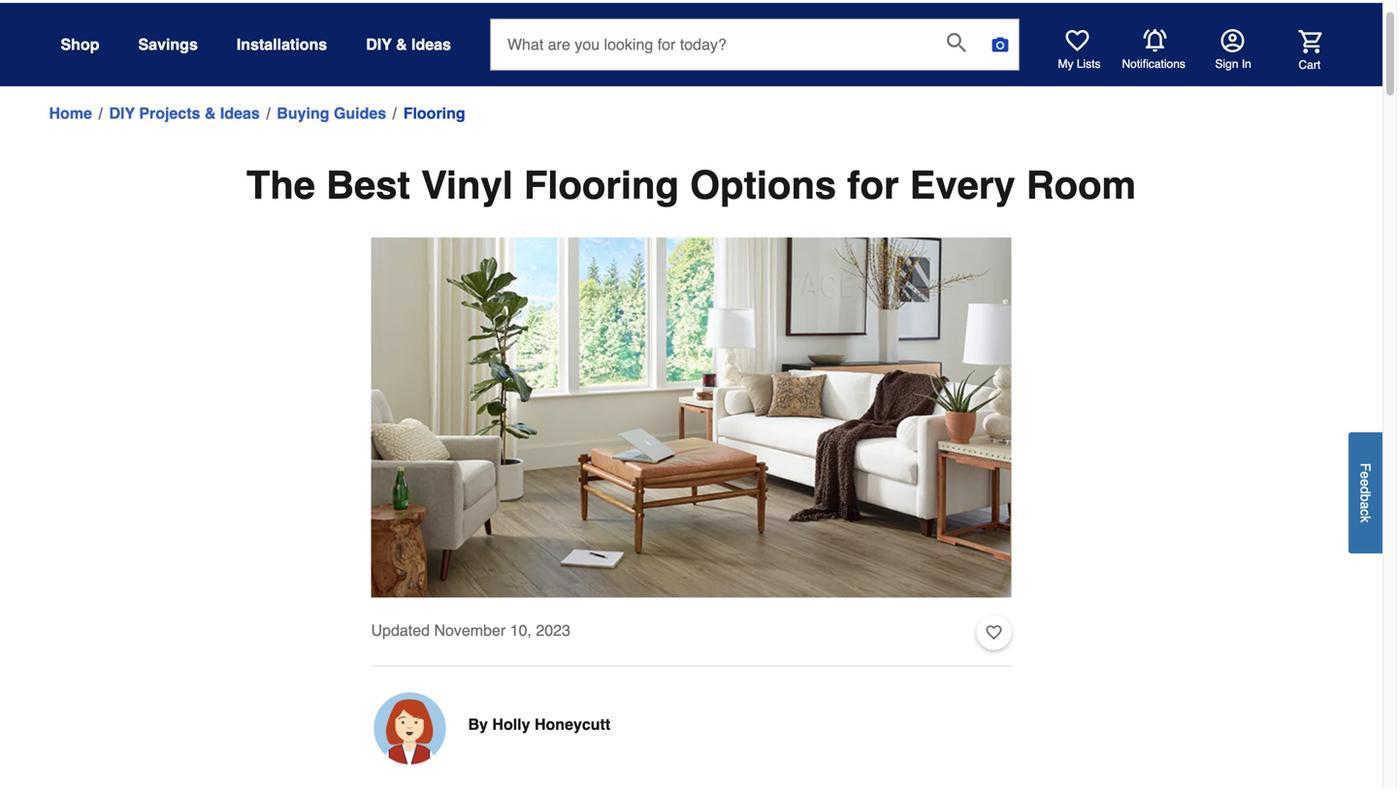 Task type: locate. For each thing, give the bounding box(es) containing it.
updated november 10, 2023
[[371, 622, 571, 640]]

room
[[1026, 163, 1136, 208]]

cart
[[1299, 58, 1321, 72]]

diy up the guides
[[366, 35, 392, 53]]

0 horizontal spatial flooring
[[403, 104, 465, 122]]

savings button
[[138, 27, 198, 62]]

0 horizontal spatial diy
[[109, 104, 135, 122]]

e up b
[[1358, 479, 1374, 487]]

my
[[1058, 57, 1074, 71]]

1 horizontal spatial diy
[[366, 35, 392, 53]]

1 e from the top
[[1358, 472, 1374, 479]]

& right projects
[[205, 104, 216, 122]]

installations
[[237, 35, 327, 53]]

diy projects & ideas link
[[109, 102, 260, 125]]

diy
[[366, 35, 392, 53], [109, 104, 135, 122]]

search image
[[947, 33, 966, 52]]

c
[[1358, 510, 1374, 516]]

0 vertical spatial diy
[[366, 35, 392, 53]]

buying guides link
[[277, 102, 386, 125]]

projects
[[139, 104, 200, 122]]

1 vertical spatial diy
[[109, 104, 135, 122]]

heart outline image
[[986, 622, 1002, 644]]

e up the d on the bottom right of page
[[1358, 472, 1374, 479]]

camera image
[[991, 35, 1010, 54]]

& up flooring link
[[396, 35, 407, 53]]

home
[[49, 104, 92, 122]]

& inside diy & ideas button
[[396, 35, 407, 53]]

diy for diy & ideas
[[366, 35, 392, 53]]

None search field
[[490, 18, 1020, 89]]

updated
[[371, 622, 430, 640]]

0 vertical spatial ideas
[[411, 35, 451, 53]]

home link
[[49, 102, 92, 125]]

0 vertical spatial &
[[396, 35, 407, 53]]

ideas left buying
[[220, 104, 260, 122]]

diy inside button
[[366, 35, 392, 53]]

1 horizontal spatial &
[[396, 35, 407, 53]]

a living room with a white couch, a brown leather ottoman and brown wood-look vinyl plank flooring. image
[[371, 238, 1012, 598]]

sign in
[[1215, 57, 1252, 71]]

savings
[[138, 35, 198, 53]]

flooring
[[403, 104, 465, 122], [524, 163, 679, 208]]

sign
[[1215, 57, 1239, 71]]

0 horizontal spatial &
[[205, 104, 216, 122]]

diy for diy projects & ideas
[[109, 104, 135, 122]]

ideas up flooring link
[[411, 35, 451, 53]]

e
[[1358, 472, 1374, 479], [1358, 479, 1374, 487]]

flooring link
[[403, 102, 465, 125]]

shop button
[[61, 27, 99, 62]]

honeycutt
[[535, 716, 611, 734]]

1 vertical spatial ideas
[[220, 104, 260, 122]]

0 horizontal spatial ideas
[[220, 104, 260, 122]]

1 vertical spatial &
[[205, 104, 216, 122]]

shop
[[61, 35, 99, 53]]

&
[[396, 35, 407, 53], [205, 104, 216, 122]]

1 horizontal spatial flooring
[[524, 163, 679, 208]]

diy inside 'link'
[[109, 104, 135, 122]]

diy left projects
[[109, 104, 135, 122]]

for
[[847, 163, 899, 208]]

ideas inside diy & ideas button
[[411, 35, 451, 53]]

installations button
[[237, 27, 327, 62]]

lowe's home improvement cart image
[[1299, 30, 1322, 53]]

holly
[[492, 716, 530, 734]]

guides
[[334, 104, 386, 122]]

ideas
[[411, 35, 451, 53], [220, 104, 260, 122]]

lowe's home improvement logo image
[[649, 0, 734, 14]]

1 horizontal spatial ideas
[[411, 35, 451, 53]]

lists
[[1077, 57, 1101, 71]]

f
[[1358, 463, 1374, 472]]



Task type: describe. For each thing, give the bounding box(es) containing it.
the
[[246, 163, 315, 208]]

d
[[1358, 487, 1374, 494]]

every
[[910, 163, 1016, 208]]

vinyl
[[421, 163, 513, 208]]

& inside diy projects & ideas 'link'
[[205, 104, 216, 122]]

2 e from the top
[[1358, 479, 1374, 487]]

my lists link
[[1058, 29, 1101, 72]]

the best vinyl flooring options for every room
[[246, 163, 1136, 208]]

a
[[1358, 502, 1374, 510]]

by
[[468, 716, 488, 734]]

ideas inside diy projects & ideas 'link'
[[220, 104, 260, 122]]

10,
[[510, 622, 532, 640]]

f e e d b a c k
[[1358, 463, 1374, 523]]

k
[[1358, 516, 1374, 523]]

buying guides
[[277, 104, 386, 122]]

1 vertical spatial flooring
[[524, 163, 679, 208]]

diy projects & ideas
[[109, 104, 260, 122]]

lowe's home improvement notification center image
[[1144, 29, 1167, 52]]

diy & ideas button
[[366, 27, 451, 62]]

cart button
[[1272, 30, 1322, 73]]

best
[[326, 163, 410, 208]]

lowe's home improvement lists image
[[1066, 29, 1089, 52]]

2023
[[536, 622, 571, 640]]

b
[[1358, 494, 1374, 502]]

notifications
[[1122, 57, 1186, 71]]

holly honeycutt image
[[371, 690, 449, 768]]

diy & ideas
[[366, 35, 451, 53]]

options
[[690, 163, 837, 208]]

lowe's home improvement account image
[[1221, 29, 1245, 52]]

in
[[1242, 57, 1252, 71]]

sign in button
[[1215, 29, 1252, 72]]

november
[[434, 622, 506, 640]]

0 vertical spatial flooring
[[403, 104, 465, 122]]

buying
[[277, 104, 329, 122]]

by holly honeycutt
[[468, 716, 611, 734]]

my lists
[[1058, 57, 1101, 71]]

f e e d b a c k button
[[1349, 433, 1383, 554]]

Search Query text field
[[491, 19, 932, 70]]



Task type: vqa. For each thing, say whether or not it's contained in the screenshot.
UPDATED
yes



